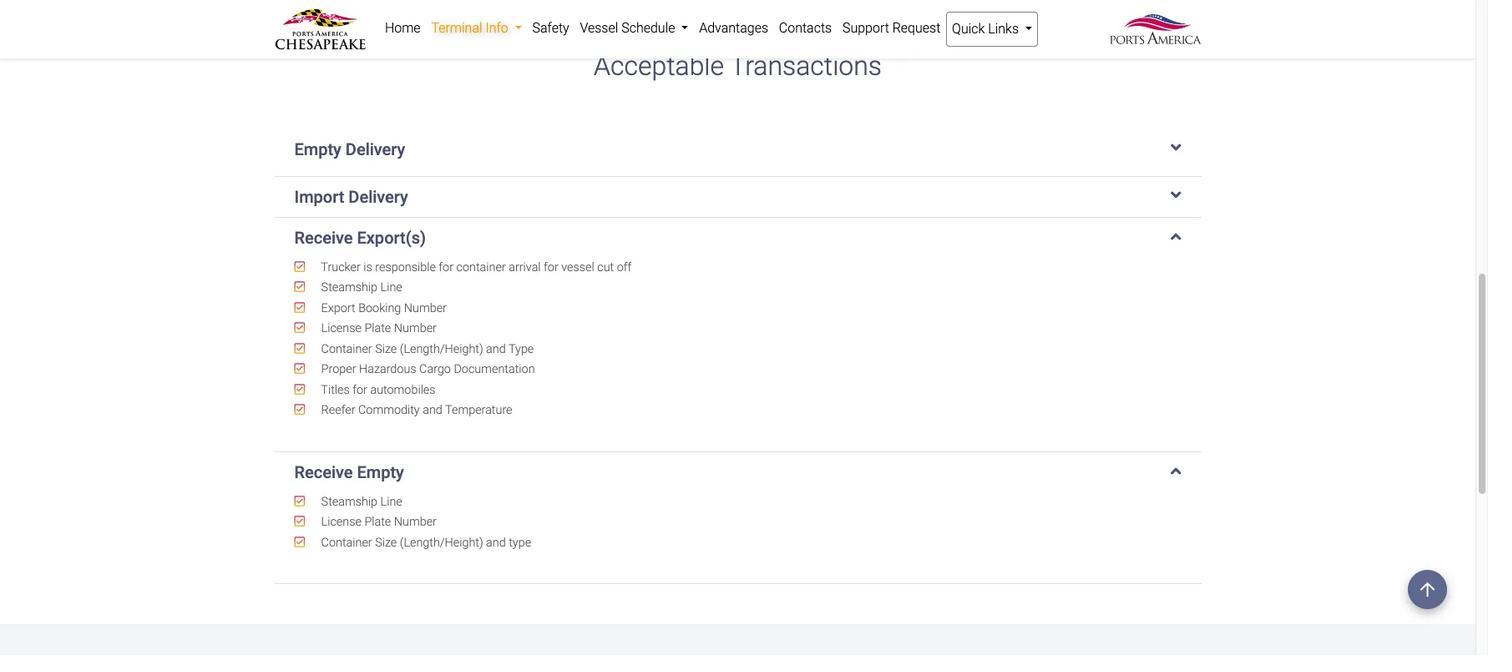 Task type: vqa. For each thing, say whether or not it's contained in the screenshot.
first "Steamship" from the bottom of the page
yes



Task type: locate. For each thing, give the bounding box(es) containing it.
receive export(s)
[[294, 228, 426, 248]]

proper hazardous cargo documentation
[[318, 363, 535, 377]]

cargo
[[419, 363, 451, 377]]

(length/height)
[[400, 342, 483, 356], [400, 536, 483, 550]]

tab list
[[274, 123, 1202, 585]]

1 plate from the top
[[365, 322, 391, 336]]

0 vertical spatial license
[[321, 322, 362, 336]]

(length/height) up cargo on the left bottom
[[400, 342, 483, 356]]

angle down image for empty delivery
[[1171, 139, 1182, 156]]

receive
[[294, 228, 353, 248], [294, 462, 353, 483]]

0 vertical spatial delivery
[[346, 139, 405, 159]]

size up hazardous
[[375, 342, 397, 356]]

hazardous
[[359, 363, 417, 377]]

terminal info
[[431, 20, 512, 36]]

0 vertical spatial container
[[321, 342, 372, 356]]

vessel schedule
[[580, 20, 679, 36]]

delivery for empty delivery
[[346, 139, 405, 159]]

temperature
[[445, 404, 513, 418]]

size
[[375, 342, 397, 356], [375, 536, 397, 550]]

delivery up export(s)
[[349, 187, 408, 207]]

receive for receive empty
[[294, 462, 353, 483]]

line up export booking number
[[381, 281, 402, 295]]

advantages
[[699, 20, 769, 36]]

2 horizontal spatial for
[[544, 260, 559, 275]]

1 vertical spatial steamship line
[[318, 495, 402, 509]]

1 vertical spatial plate
[[365, 516, 391, 530]]

go to top image
[[1408, 571, 1448, 610]]

transactions
[[730, 50, 882, 82]]

container
[[321, 342, 372, 356], [321, 536, 372, 550]]

0 vertical spatial size
[[375, 342, 397, 356]]

empty
[[294, 139, 342, 159], [357, 462, 404, 483]]

0 vertical spatial empty
[[294, 139, 342, 159]]

delivery
[[346, 139, 405, 159], [349, 187, 408, 207]]

2 vertical spatial and
[[486, 536, 506, 550]]

license down export
[[321, 322, 362, 336]]

line
[[381, 281, 402, 295], [381, 495, 402, 509]]

reefer commodity and temperature
[[318, 404, 513, 418]]

license
[[321, 322, 362, 336], [321, 516, 362, 530]]

is
[[364, 260, 372, 275]]

1 vertical spatial (length/height)
[[400, 536, 483, 550]]

1 vertical spatial angle down image
[[1171, 187, 1182, 204]]

contacts link
[[774, 12, 837, 45]]

1 vertical spatial receive
[[294, 462, 353, 483]]

2 container from the top
[[321, 536, 372, 550]]

0 vertical spatial receive
[[294, 228, 353, 248]]

steamship line down is
[[318, 281, 402, 295]]

2 receive from the top
[[294, 462, 353, 483]]

1 angle down image from the top
[[1171, 139, 1182, 156]]

and left type
[[486, 536, 506, 550]]

and
[[486, 342, 506, 356], [423, 404, 443, 418], [486, 536, 506, 550]]

angle down image
[[1171, 139, 1182, 156], [1171, 187, 1182, 204], [1171, 462, 1182, 479]]

2 line from the top
[[381, 495, 402, 509]]

import delivery
[[294, 187, 408, 207]]

steamship line down receive empty
[[318, 495, 402, 509]]

0 vertical spatial and
[[486, 342, 506, 356]]

steamship line
[[318, 281, 402, 295], [318, 495, 402, 509]]

delivery up import delivery
[[346, 139, 405, 159]]

container down receive empty
[[321, 536, 372, 550]]

export
[[321, 301, 356, 316]]

for right titles
[[353, 383, 367, 397]]

reefer
[[321, 404, 355, 418]]

container size (length/height) and type
[[318, 342, 534, 356]]

angle down image inside import delivery link
[[1171, 187, 1182, 204]]

license plate number up container size (length/height) and type
[[318, 516, 437, 530]]

request
[[893, 20, 941, 36]]

info
[[486, 20, 509, 36]]

angle down image inside empty delivery link
[[1171, 139, 1182, 156]]

plate down "booking" at top
[[365, 322, 391, 336]]

1 size from the top
[[375, 342, 397, 356]]

0 vertical spatial steamship line
[[318, 281, 402, 295]]

1 receive from the top
[[294, 228, 353, 248]]

0 vertical spatial license plate number
[[318, 322, 437, 336]]

(length/height) left type
[[400, 536, 483, 550]]

1 container from the top
[[321, 342, 372, 356]]

0 vertical spatial angle down image
[[1171, 139, 1182, 156]]

plate
[[365, 322, 391, 336], [365, 516, 391, 530]]

tab list containing empty delivery
[[274, 123, 1202, 585]]

0 vertical spatial (length/height)
[[400, 342, 483, 356]]

steamship down trucker
[[321, 281, 378, 295]]

1 vertical spatial line
[[381, 495, 402, 509]]

3 angle down image from the top
[[1171, 462, 1182, 479]]

steamship
[[321, 281, 378, 295], [321, 495, 378, 509]]

and for type
[[486, 342, 506, 356]]

export booking number
[[318, 301, 447, 316]]

1 vertical spatial license plate number
[[318, 516, 437, 530]]

line down receive empty
[[381, 495, 402, 509]]

2 vertical spatial angle down image
[[1171, 462, 1182, 479]]

number
[[404, 301, 447, 316], [394, 322, 437, 336], [394, 516, 437, 530]]

1 vertical spatial license
[[321, 516, 362, 530]]

1 (length/height) from the top
[[400, 342, 483, 356]]

trucker is responsible for container arrival for vessel cut off
[[318, 260, 632, 275]]

1 vertical spatial size
[[375, 536, 397, 550]]

1 vertical spatial number
[[394, 322, 437, 336]]

0 vertical spatial steamship
[[321, 281, 378, 295]]

receive down reefer
[[294, 462, 353, 483]]

links
[[988, 21, 1019, 37]]

and down automobiles
[[423, 404, 443, 418]]

1 horizontal spatial for
[[439, 260, 454, 275]]

steamship down receive empty
[[321, 495, 378, 509]]

license plate number down "booking" at top
[[318, 322, 437, 336]]

2 plate from the top
[[365, 516, 391, 530]]

empty up import
[[294, 139, 342, 159]]

1 horizontal spatial empty
[[357, 462, 404, 483]]

1 vertical spatial steamship
[[321, 495, 378, 509]]

for left container
[[439, 260, 454, 275]]

and up documentation
[[486, 342, 506, 356]]

vessel
[[562, 260, 595, 275]]

0 vertical spatial plate
[[365, 322, 391, 336]]

2 (length/height) from the top
[[400, 536, 483, 550]]

size down receive empty
[[375, 536, 397, 550]]

receive up trucker
[[294, 228, 353, 248]]

for right arrival
[[544, 260, 559, 275]]

documentation
[[454, 363, 535, 377]]

2 angle down image from the top
[[1171, 187, 1182, 204]]

0 horizontal spatial for
[[353, 383, 367, 397]]

import delivery link
[[294, 187, 1182, 207]]

container up proper
[[321, 342, 372, 356]]

1 vertical spatial container
[[321, 536, 372, 550]]

0 vertical spatial line
[[381, 281, 402, 295]]

2 vertical spatial number
[[394, 516, 437, 530]]

size for container size (length/height) and type
[[375, 342, 397, 356]]

1 vertical spatial empty
[[357, 462, 404, 483]]

angle down image inside receive empty link
[[1171, 462, 1182, 479]]

commodity
[[358, 404, 420, 418]]

plate up container size (length/height) and type
[[365, 516, 391, 530]]

license down receive empty
[[321, 516, 362, 530]]

acceptable transactions
[[594, 50, 882, 82]]

automobiles
[[370, 383, 436, 397]]

1 vertical spatial delivery
[[349, 187, 408, 207]]

receive empty
[[294, 462, 404, 483]]

license plate number
[[318, 322, 437, 336], [318, 516, 437, 530]]

empty down the commodity
[[357, 462, 404, 483]]

for
[[439, 260, 454, 275], [544, 260, 559, 275], [353, 383, 367, 397]]

(length/height) for type
[[400, 536, 483, 550]]

2 size from the top
[[375, 536, 397, 550]]



Task type: describe. For each thing, give the bounding box(es) containing it.
type
[[509, 342, 534, 356]]

angle down image for import delivery
[[1171, 187, 1182, 204]]

vessel schedule link
[[575, 12, 694, 45]]

responsible
[[375, 260, 436, 275]]

2 license from the top
[[321, 516, 362, 530]]

home
[[385, 20, 421, 36]]

receive for receive export(s)
[[294, 228, 353, 248]]

1 license from the top
[[321, 322, 362, 336]]

type
[[509, 536, 531, 550]]

1 vertical spatial and
[[423, 404, 443, 418]]

2 steamship line from the top
[[318, 495, 402, 509]]

trucker
[[321, 260, 361, 275]]

titles
[[321, 383, 350, 397]]

support
[[843, 20, 889, 36]]

terminal
[[431, 20, 482, 36]]

home link
[[380, 12, 426, 45]]

import
[[294, 187, 344, 207]]

1 line from the top
[[381, 281, 402, 295]]

quick links
[[952, 21, 1022, 37]]

advantages link
[[694, 12, 774, 45]]

0 horizontal spatial empty
[[294, 139, 342, 159]]

1 license plate number from the top
[[318, 322, 437, 336]]

0 vertical spatial number
[[404, 301, 447, 316]]

delivery for import delivery
[[349, 187, 408, 207]]

acceptable
[[594, 50, 724, 82]]

quick links link
[[946, 12, 1039, 47]]

support request link
[[837, 12, 946, 45]]

schedule
[[622, 20, 675, 36]]

container for container size (length/height) and type
[[321, 536, 372, 550]]

empty delivery link
[[294, 139, 1182, 159]]

arrival
[[509, 260, 541, 275]]

booking
[[359, 301, 401, 316]]

quick
[[952, 21, 985, 37]]

1 steamship from the top
[[321, 281, 378, 295]]

export(s)
[[357, 228, 426, 248]]

vessel
[[580, 20, 618, 36]]

off
[[617, 260, 632, 275]]

proper
[[321, 363, 356, 377]]

terminal info link
[[426, 12, 527, 45]]

(length/height) for type
[[400, 342, 483, 356]]

container
[[457, 260, 506, 275]]

contacts
[[779, 20, 832, 36]]

and for type
[[486, 536, 506, 550]]

container for container size (length/height) and type
[[321, 342, 372, 356]]

size for container size (length/height) and type
[[375, 536, 397, 550]]

titles for automobiles
[[318, 383, 436, 397]]

safety
[[533, 20, 569, 36]]

safety link
[[527, 12, 575, 45]]

receive empty link
[[294, 462, 1182, 483]]

cut
[[598, 260, 614, 275]]

support request
[[843, 20, 941, 36]]

angle down image
[[1171, 228, 1182, 245]]

1 steamship line from the top
[[318, 281, 402, 295]]

container size (length/height) and type
[[318, 536, 531, 550]]

2 license plate number from the top
[[318, 516, 437, 530]]

angle down image for receive empty
[[1171, 462, 1182, 479]]

empty delivery
[[294, 139, 405, 159]]

2 steamship from the top
[[321, 495, 378, 509]]

receive export(s) link
[[294, 228, 1182, 248]]



